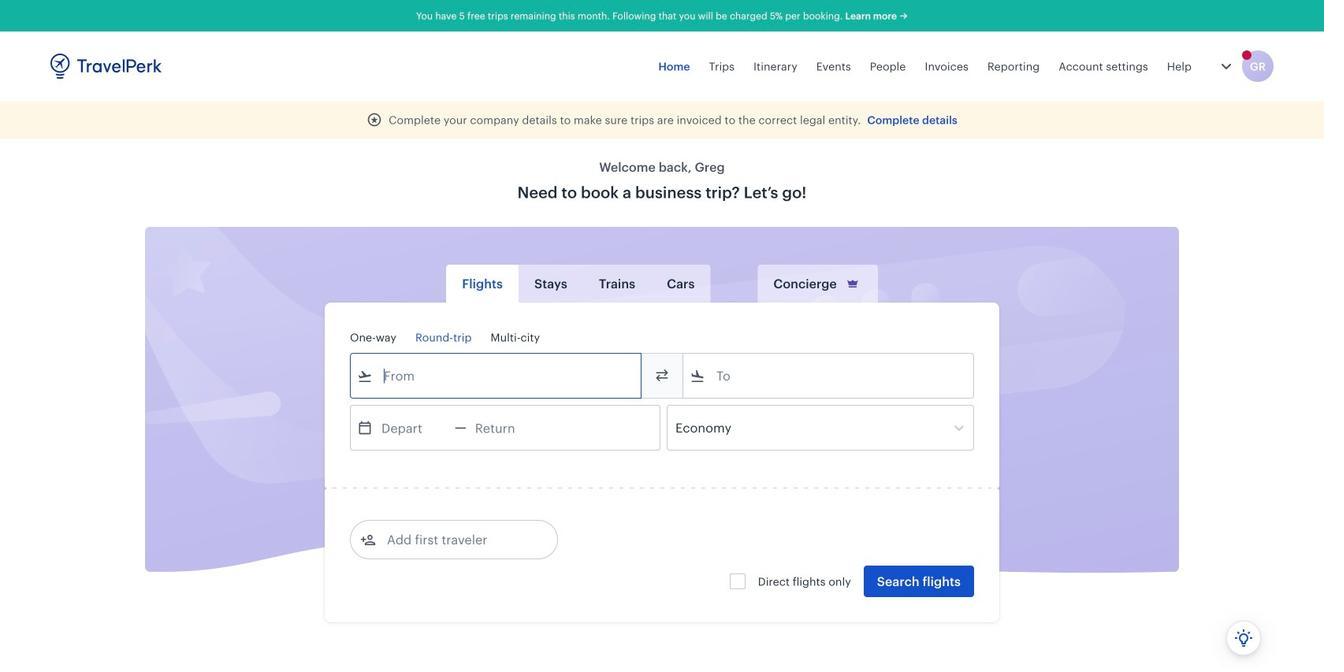 Task type: describe. For each thing, give the bounding box(es) containing it.
Add first traveler search field
[[376, 528, 540, 553]]

Depart text field
[[373, 406, 455, 450]]

From search field
[[373, 364, 621, 389]]

Return text field
[[467, 406, 549, 450]]

To search field
[[706, 364, 953, 389]]



Task type: vqa. For each thing, say whether or not it's contained in the screenshot.
THE TO search field at the bottom right
yes



